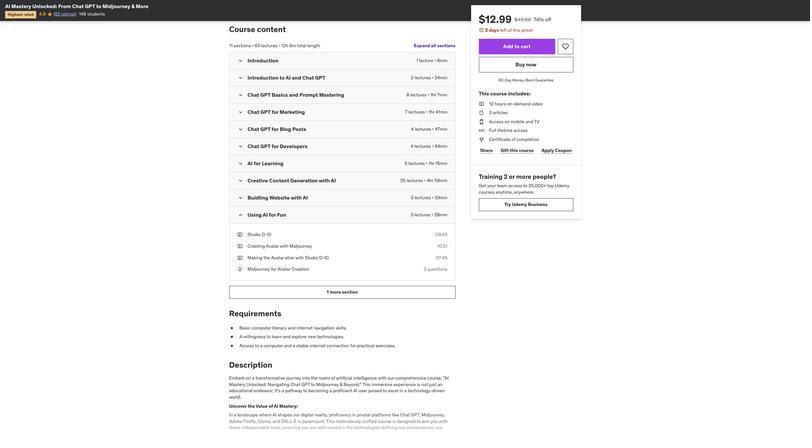 Task type: describe. For each thing, give the bounding box(es) containing it.
chat left basics
[[248, 92, 259, 98]]

24min
[[435, 75, 447, 81]]

0 horizontal spatial studio
[[248, 232, 261, 238]]

a right "it's"
[[282, 388, 284, 394]]

lectures for chat gpt for marketing
[[409, 109, 425, 115]]

lectures for chat gpt basics and prompt mastering
[[410, 92, 427, 98]]

access on mobile and tv
[[489, 119, 539, 124]]

• left the 63
[[252, 43, 254, 48]]

ai down generation
[[303, 195, 308, 201]]

basic
[[239, 325, 251, 331]]

small image for chat gpt for developers
[[237, 143, 244, 150]]

63
[[255, 43, 260, 48]]

11
[[229, 43, 233, 48]]

44min
[[435, 143, 447, 149]]

now
[[526, 61, 536, 68]]

with right generation
[[319, 177, 330, 184]]

introduction for introduction
[[248, 57, 278, 64]]

on for access
[[505, 119, 510, 124]]

people?
[[533, 173, 556, 180]]

1 vertical spatial in
[[352, 412, 356, 418]]

to down 'willingness'
[[255, 343, 259, 349]]

25 lectures • 4hr 59min
[[400, 178, 447, 184]]

0 horizontal spatial our
[[293, 412, 300, 418]]

apply
[[542, 148, 554, 153]]

gpt up 148 students
[[85, 3, 95, 9]]

to inside button
[[514, 43, 520, 49]]

1hr for and
[[430, 92, 436, 98]]

and up chat gpt basics and prompt mastering
[[292, 75, 301, 81]]

ai mastery unlocked: from chat gpt to midjourney & more
[[5, 3, 148, 9]]

introduction for introduction to ai and chat gpt
[[248, 75, 278, 81]]

0 vertical spatial unlocked:
[[32, 3, 57, 9]]

intelligence
[[353, 375, 377, 381]]

students
[[87, 11, 105, 17]]

driven
[[432, 388, 445, 394]]

3 lectures • 33min
[[411, 195, 447, 201]]

ai right generation
[[331, 177, 336, 184]]

for down chat gpt for blog posts
[[272, 143, 279, 150]]

for down making the avatar alive with studio d-id
[[271, 266, 277, 272]]

marketing
[[280, 109, 305, 115]]

1 lecture • 6min
[[416, 58, 447, 64]]

4 for chat gpt for developers
[[411, 143, 413, 149]]

and left tv
[[526, 119, 533, 124]]

or
[[509, 173, 515, 180]]

alarm image
[[479, 27, 484, 33]]

basic computer literacy and internet navigation skills.
[[239, 325, 347, 331]]

ai up highest
[[5, 3, 10, 9]]

to up basics
[[279, 75, 285, 81]]

access to a computer and a stable internet connection for practical exercises.
[[239, 343, 396, 349]]

1hr for marketing
[[429, 109, 435, 115]]

course,
[[427, 375, 442, 381]]

comprehensive
[[395, 375, 426, 381]]

it's
[[275, 388, 281, 394]]

0 vertical spatial course
[[490, 90, 507, 97]]

for left blog
[[272, 126, 279, 132]]

buy
[[515, 61, 525, 68]]

small image for ai for learning
[[237, 161, 244, 167]]

12h 6m
[[281, 43, 296, 48]]

ai up the creative
[[248, 160, 253, 167]]

• for ai for learning
[[426, 161, 428, 166]]

1 vertical spatial d-
[[319, 255, 324, 261]]

gpt up chat gpt for blog posts
[[260, 109, 270, 115]]

literacy
[[272, 325, 287, 331]]

4.9
[[39, 11, 46, 17]]

4 lectures • 44min
[[411, 143, 447, 149]]

reality,
[[315, 412, 328, 418]]

mobile
[[511, 119, 524, 124]]

small image for creative content generation with ai
[[237, 178, 244, 184]]

to up the 'contemporary' at the bottom right of the page
[[417, 418, 421, 424]]

requirements
[[229, 308, 281, 318]]

well-
[[317, 425, 327, 431]]

udemy inside training 2 or more people? get your team access to 25,000+ top udemy courses anytime, anywhere.
[[555, 183, 569, 189]]

• for chat gpt for developers
[[432, 143, 434, 149]]

2 vertical spatial this
[[326, 418, 335, 424]]

25,000+
[[528, 183, 546, 189]]

avatar for the
[[271, 255, 284, 261]]

anywhere.
[[514, 189, 535, 195]]

to up becoming
[[311, 382, 315, 387]]

like
[[392, 412, 399, 418]]

• for introduction to ai and chat gpt
[[432, 75, 434, 81]]

mastering
[[319, 92, 344, 98]]

practical
[[357, 343, 374, 349]]

30-day money-back guarantee
[[498, 77, 554, 82]]

lectures for buidling website with ai
[[414, 195, 431, 201]]

1 vertical spatial this
[[510, 148, 518, 153]]

a down experience
[[404, 388, 407, 394]]

sections inside expand all sections dropdown button
[[437, 43, 455, 49]]

for left learning
[[254, 160, 261, 167]]

to right pathway
[[303, 388, 307, 394]]

fun
[[277, 212, 286, 218]]

alive
[[285, 255, 294, 261]]

0 horizontal spatial sections
[[234, 43, 251, 48]]

indispensable
[[242, 425, 270, 431]]

6min
[[437, 58, 447, 64]]

platforms
[[372, 412, 391, 418]]

gpt left blog
[[260, 126, 270, 132]]

2 vertical spatial of
[[269, 403, 273, 409]]

ratings)
[[61, 11, 76, 17]]

get
[[479, 183, 486, 189]]

• for chat gpt basics and prompt mastering
[[428, 92, 429, 98]]

lectures right the 63
[[261, 43, 277, 48]]

to down immersive
[[383, 388, 387, 394]]

xsmall image for certificate
[[479, 136, 484, 143]]

midjourney inside embark on a transformative journey into the realm of artificial intelligence with our comprehensive course, "ai mastery unlocked: navigating chat gpt to midjourney & beyond." this immersive experience is not just an educational endeavor; it's a pathway to becoming a proficient ai user poised to excel in a technology-driven world. uncover the value of ai mastery: in a landscape where ai shapes our digital reality, proficiency in pivotal platforms like chat gpt, midjourney, adobe firefly, canva, and dall-e is paramount. this meticulously crafted course is designed to arm you with these indispensable tools, ensuring you are well-versed in the technologies defining our contemporary era.
[[316, 382, 339, 387]]

3 for buidling website with ai
[[411, 195, 413, 201]]

0 horizontal spatial you
[[301, 425, 309, 431]]

small image for introduction
[[237, 58, 244, 64]]

midjourney,
[[422, 412, 445, 418]]

an
[[438, 382, 443, 387]]

a down 'willingness'
[[260, 343, 263, 349]]

a down description
[[252, 375, 255, 381]]

with right website
[[291, 195, 302, 201]]

1 horizontal spatial this
[[362, 382, 371, 387]]

$12.99 $49.99 74% off
[[479, 13, 551, 26]]

left
[[500, 27, 507, 33]]

1 horizontal spatial of
[[331, 375, 335, 381]]

chat up 148 in the left of the page
[[72, 3, 84, 9]]

embark on a transformative journey into the realm of artificial intelligence with our comprehensive course, "ai mastery unlocked: navigating chat gpt to midjourney & beyond." this immersive experience is not just an educational endeavor; it's a pathway to becoming a proficient ai user poised to excel in a technology-driven world. uncover the value of ai mastery: in a landscape where ai shapes our digital reality, proficiency in pivotal platforms like chat gpt, midjourney, adobe firefly, canva, and dall-e is paramount. this meticulously crafted course is designed to arm you with these indispensable tools, ensuring you are well-versed in the technologies defining our contemporary era.
[[229, 375, 449, 431]]

ai left mastery:
[[274, 403, 278, 409]]

7
[[405, 109, 407, 115]]

cart
[[521, 43, 531, 49]]

exercises.
[[376, 343, 396, 349]]

for left the fun
[[269, 212, 276, 218]]

2 for 2 days left at this price!
[[485, 27, 488, 33]]

chat up prompt on the top
[[302, 75, 314, 81]]

(82 ratings)
[[53, 11, 76, 17]]

technology-
[[408, 388, 432, 394]]

access for requirements
[[239, 343, 254, 349]]

1 vertical spatial course
[[519, 148, 534, 153]]

xsmall image for a
[[229, 334, 234, 340]]

2 inside training 2 or more people? get your team access to 25,000+ top udemy courses anytime, anywhere.
[[504, 173, 507, 180]]

for left marketing
[[272, 109, 279, 115]]

1 horizontal spatial you
[[431, 418, 438, 424]]

11 sections • 63 lectures • 12h 6m total length
[[229, 43, 320, 48]]

ai down beyond."
[[353, 388, 357, 394]]

and right basics
[[289, 92, 298, 98]]

and up "a willingness to learn and explore new technologies."
[[288, 325, 296, 331]]

0 vertical spatial &
[[131, 3, 135, 9]]

lectures for creative content generation with ai
[[407, 178, 423, 184]]

gift
[[501, 148, 509, 153]]

with right alive
[[295, 255, 304, 261]]

• for creative content generation with ai
[[424, 178, 426, 184]]

lectures for chat gpt for developers
[[414, 143, 431, 149]]

with up immersive
[[378, 375, 387, 381]]

41min
[[436, 109, 447, 115]]

highest
[[8, 12, 23, 17]]

0 vertical spatial this
[[479, 90, 489, 97]]

description
[[229, 360, 272, 370]]

midjourney up alive
[[290, 243, 312, 249]]

"ai
[[443, 375, 449, 381]]

share button
[[479, 144, 494, 157]]

content
[[269, 177, 289, 184]]

4hr
[[427, 178, 433, 184]]

course inside embark on a transformative journey into the realm of artificial intelligence with our comprehensive course, "ai mastery unlocked: navigating chat gpt to midjourney & beyond." this immersive experience is not just an educational endeavor; it's a pathway to becoming a proficient ai user poised to excel in a technology-driven world. uncover the value of ai mastery: in a landscape where ai shapes our digital reality, proficiency in pivotal platforms like chat gpt, midjourney, adobe firefly, canva, and dall-e is paramount. this meticulously crafted course is designed to arm you with these indispensable tools, ensuring you are well-versed in the technologies defining our contemporary era.
[[378, 418, 391, 424]]

the up landscape
[[248, 403, 255, 409]]

gpt up mastering
[[315, 75, 325, 81]]

the right making
[[263, 255, 270, 261]]

2 days left at this price!
[[485, 27, 533, 33]]

defining
[[381, 425, 398, 431]]

generation
[[290, 177, 318, 184]]

all
[[431, 43, 436, 49]]

1 for 1 more section
[[327, 289, 329, 295]]

2 lectures • 24min
[[411, 75, 447, 81]]

on for embark
[[246, 375, 251, 381]]

these
[[229, 425, 240, 431]]

pathway
[[285, 388, 302, 394]]

gift this course link
[[499, 144, 535, 157]]

dall-
[[281, 418, 294, 424]]

lectures for ai for learning
[[408, 161, 425, 166]]

4 for chat gpt for blog posts
[[411, 126, 414, 132]]

using
[[248, 212, 262, 218]]

2 for 2 lectures • 24min
[[411, 75, 413, 81]]

chat up ai for learning
[[248, 143, 259, 150]]

full
[[489, 128, 496, 133]]

1 vertical spatial computer
[[264, 343, 283, 349]]

arm
[[422, 418, 430, 424]]

creation
[[292, 266, 309, 272]]

a right in
[[234, 412, 236, 418]]

midjourney down making
[[248, 266, 270, 272]]

basics
[[272, 92, 288, 98]]

• for using ai for fun
[[432, 212, 433, 218]]

• for buidling website with ai
[[432, 195, 434, 201]]

28min
[[435, 212, 447, 218]]

navigating
[[268, 382, 290, 387]]



Task type: vqa. For each thing, say whether or not it's contained in the screenshot.
4
yes



Task type: locate. For each thing, give the bounding box(es) containing it.
access for this course includes:
[[489, 119, 504, 124]]

0 vertical spatial in
[[400, 388, 403, 394]]

• for chat gpt for marketing
[[426, 109, 428, 115]]

computer up 'willingness'
[[252, 325, 271, 331]]

0 vertical spatial avatar
[[266, 243, 279, 249]]

1 vertical spatial our
[[293, 412, 300, 418]]

3 small image from the top
[[237, 109, 244, 116]]

beyond."
[[344, 382, 361, 387]]

introduction up basics
[[248, 75, 278, 81]]

• left 41min
[[426, 109, 428, 115]]

1 vertical spatial of
[[331, 375, 335, 381]]

• left 12h 6m at the top of the page
[[279, 43, 280, 48]]

with up making the avatar alive with studio d-id
[[280, 243, 288, 249]]

to left learn
[[267, 334, 271, 340]]

midjourney
[[102, 3, 130, 9], [290, 243, 312, 249], [248, 266, 270, 272], [316, 382, 339, 387]]

more
[[136, 3, 148, 9]]

website
[[269, 195, 290, 201]]

0 horizontal spatial on
[[246, 375, 251, 381]]

lectures right 5
[[408, 161, 425, 166]]

are
[[310, 425, 316, 431]]

&
[[131, 3, 135, 9], [340, 382, 343, 387]]

6 small image from the top
[[237, 195, 244, 201]]

0 vertical spatial studio
[[248, 232, 261, 238]]

0 vertical spatial access
[[514, 128, 528, 133]]

adobe
[[229, 418, 242, 424]]

in down experience
[[400, 388, 403, 394]]

0 vertical spatial udemy
[[555, 183, 569, 189]]

chat down chat gpt for marketing
[[248, 126, 259, 132]]

2 small image from the top
[[237, 126, 244, 133]]

1 vertical spatial unlocked:
[[246, 382, 267, 387]]

to
[[96, 3, 101, 9], [514, 43, 520, 49], [279, 75, 285, 81], [523, 183, 527, 189], [267, 334, 271, 340], [255, 343, 259, 349], [311, 382, 315, 387], [303, 388, 307, 394], [383, 388, 387, 394], [417, 418, 421, 424]]

1 horizontal spatial on
[[505, 119, 510, 124]]

4
[[411, 126, 414, 132], [411, 143, 413, 149]]

guarantee
[[535, 77, 554, 82]]

1 horizontal spatial studio
[[305, 255, 318, 261]]

world.
[[229, 394, 241, 400]]

internet down new
[[310, 343, 326, 349]]

1 left section
[[327, 289, 329, 295]]

immersive
[[372, 382, 392, 387]]

0 horizontal spatial is
[[298, 418, 301, 424]]

for left practical
[[350, 343, 356, 349]]

the
[[263, 255, 270, 261], [311, 375, 318, 381], [248, 403, 255, 409], [346, 425, 353, 431]]

30-
[[498, 77, 505, 82]]

0 vertical spatial access
[[489, 119, 504, 124]]

• left 24min
[[432, 75, 434, 81]]

1 for 1 lecture • 6min
[[416, 58, 418, 64]]

sections right 11
[[234, 43, 251, 48]]

chat up chat gpt for blog posts
[[248, 109, 259, 115]]

creating
[[248, 243, 265, 249]]

designed
[[397, 418, 416, 424]]

length
[[307, 43, 320, 48]]

09:43
[[435, 232, 447, 238]]

small image for chat gpt basics and prompt mastering
[[237, 92, 244, 98]]

1hr left 15min
[[429, 161, 434, 166]]

lectures for chat gpt for blog posts
[[415, 126, 431, 132]]

1 vertical spatial this
[[362, 382, 371, 387]]

1 small image from the top
[[237, 58, 244, 64]]

1hr left 41min
[[429, 109, 435, 115]]

gpt inside embark on a transformative journey into the realm of artificial intelligence with our comprehensive course, "ai mastery unlocked: navigating chat gpt to midjourney & beyond." this immersive experience is not just an educational endeavor; it's a pathway to becoming a proficient ai user poised to excel in a technology-driven world. uncover the value of ai mastery: in a landscape where ai shapes our digital reality, proficiency in pivotal platforms like chat gpt, midjourney, adobe firefly, canva, and dall-e is paramount. this meticulously crafted course is designed to arm you with these indispensable tools, ensuring you are well-versed in the technologies defining our contemporary era.
[[301, 382, 310, 387]]

2 vertical spatial our
[[399, 425, 405, 431]]

and down "a willingness to learn and explore new technologies."
[[284, 343, 292, 349]]

this right 'at'
[[513, 27, 520, 33]]

udemy right the top
[[555, 183, 569, 189]]

introduction to ai and chat gpt
[[248, 75, 325, 81]]

more inside 1 more section button
[[330, 289, 341, 295]]

1hr left 7min
[[430, 92, 436, 98]]

lectures
[[261, 43, 277, 48], [415, 75, 431, 81], [410, 92, 427, 98], [409, 109, 425, 115], [415, 126, 431, 132], [414, 143, 431, 149], [408, 161, 425, 166], [407, 178, 423, 184], [414, 195, 431, 201], [414, 212, 431, 218]]

0 vertical spatial 1hr
[[430, 92, 436, 98]]

avatar down making the avatar alive with studio d-id
[[278, 266, 290, 272]]

0 vertical spatial 3
[[489, 110, 492, 116]]

• for chat gpt for blog posts
[[432, 126, 434, 132]]

is right "e"
[[298, 418, 301, 424]]

lectures for introduction to ai and chat gpt
[[415, 75, 431, 81]]

value
[[256, 403, 268, 409]]

lectures right 25
[[407, 178, 423, 184]]

1 horizontal spatial unlocked:
[[246, 382, 267, 387]]

access
[[489, 119, 504, 124], [239, 343, 254, 349]]

small image for using ai for fun
[[237, 212, 244, 218]]

certificate of completion
[[489, 136, 539, 142]]

25
[[400, 178, 405, 184]]

of right value
[[269, 403, 273, 409]]

lectures for using ai for fun
[[414, 212, 431, 218]]

2 vertical spatial in
[[342, 425, 345, 431]]

lectures down 7 lectures • 1hr 41min
[[415, 126, 431, 132]]

a left stable in the left bottom of the page
[[293, 343, 295, 349]]

1 vertical spatial &
[[340, 382, 343, 387]]

avatar up 'midjourney for avatar creation'
[[271, 255, 284, 261]]

wishlist image
[[562, 43, 569, 50]]

apply coupon
[[542, 148, 572, 153]]

& up proficient
[[340, 382, 343, 387]]

content
[[257, 24, 286, 34]]

1 horizontal spatial sections
[[437, 43, 455, 49]]

1 vertical spatial access
[[239, 343, 254, 349]]

1 vertical spatial 4
[[411, 143, 413, 149]]

expand all sections
[[414, 43, 455, 49]]

1 vertical spatial on
[[246, 375, 251, 381]]

small image
[[237, 58, 244, 64], [237, 75, 244, 81], [237, 109, 244, 116], [237, 161, 244, 167], [237, 178, 244, 184], [237, 195, 244, 201]]

small image for buidling website with ai
[[237, 195, 244, 201]]

0 vertical spatial of
[[511, 136, 515, 142]]

gpt,
[[411, 412, 420, 418]]

1 horizontal spatial &
[[340, 382, 343, 387]]

experience
[[394, 382, 416, 387]]

section
[[342, 289, 358, 295]]

0 vertical spatial computer
[[252, 325, 271, 331]]

chat up pathway
[[291, 382, 300, 387]]

1 inside button
[[327, 289, 329, 295]]

1 more section button
[[229, 286, 455, 299]]

3 down 3 lectures • 33min
[[411, 212, 413, 218]]

2 horizontal spatial course
[[519, 148, 534, 153]]

0 vertical spatial 4
[[411, 126, 414, 132]]

1 vertical spatial mastery
[[229, 382, 245, 387]]

2 vertical spatial course
[[378, 418, 391, 424]]

to up anywhere.
[[523, 183, 527, 189]]

1 horizontal spatial our
[[388, 375, 394, 381]]

this right gift
[[510, 148, 518, 153]]

1 vertical spatial avatar
[[271, 255, 284, 261]]

0 horizontal spatial d-
[[262, 232, 267, 238]]

0 vertical spatial internet
[[297, 325, 313, 331]]

is down like
[[393, 418, 396, 424]]

computer
[[252, 325, 271, 331], [264, 343, 283, 349]]

on up full lifetime access
[[505, 119, 510, 124]]

5 lectures • 1hr 15min
[[405, 161, 447, 166]]

4 small image from the top
[[237, 212, 244, 218]]

access down mobile
[[514, 128, 528, 133]]

blog
[[280, 126, 291, 132]]

& inside embark on a transformative journey into the realm of artificial intelligence with our comprehensive course, "ai mastery unlocked: navigating chat gpt to midjourney & beyond." this immersive experience is not just an educational endeavor; it's a pathway to becoming a proficient ai user poised to excel in a technology-driven world. uncover the value of ai mastery: in a landscape where ai shapes our digital reality, proficiency in pivotal platforms like chat gpt, midjourney, adobe firefly, canva, and dall-e is paramount. this meticulously crafted course is designed to arm you with these indispensable tools, ensuring you are well-versed in the technologies defining our contemporary era.
[[340, 382, 343, 387]]

0 horizontal spatial of
[[269, 403, 273, 409]]

2 for 2 questions
[[424, 266, 427, 272]]

meticulously
[[336, 418, 361, 424]]

course down 'platforms'
[[378, 418, 391, 424]]

posts
[[292, 126, 306, 132]]

gpt left basics
[[260, 92, 270, 98]]

xsmall image for basic
[[229, 325, 234, 331]]

small image for chat gpt for marketing
[[237, 109, 244, 116]]

0 horizontal spatial this
[[326, 418, 335, 424]]

• for introduction
[[434, 58, 436, 64]]

& left more
[[131, 3, 135, 9]]

0 vertical spatial introduction
[[248, 57, 278, 64]]

• left 6min
[[434, 58, 436, 64]]

where
[[259, 412, 272, 418]]

3 for using ai for fun
[[411, 212, 413, 218]]

0 vertical spatial more
[[516, 173, 531, 180]]

1 left lecture
[[416, 58, 418, 64]]

1 horizontal spatial 1
[[416, 58, 418, 64]]

and up tools,
[[272, 418, 280, 424]]

• left 47min
[[432, 126, 434, 132]]

0 horizontal spatial udemy
[[512, 202, 527, 207]]

• left 15min
[[426, 161, 428, 166]]

gift this course
[[501, 148, 534, 153]]

0 horizontal spatial course
[[378, 418, 391, 424]]

for
[[272, 109, 279, 115], [272, 126, 279, 132], [272, 143, 279, 150], [254, 160, 261, 167], [269, 212, 276, 218], [271, 266, 277, 272], [350, 343, 356, 349]]

questions
[[428, 266, 447, 272]]

lectures right 8
[[410, 92, 427, 98]]

contemporary
[[406, 425, 435, 431]]

1 horizontal spatial access
[[489, 119, 504, 124]]

4 small image from the top
[[237, 161, 244, 167]]

0 horizontal spatial mastery
[[11, 3, 31, 9]]

• left 44min
[[432, 143, 434, 149]]

small image for chat gpt for blog posts
[[237, 126, 244, 133]]

0 vertical spatial mastery
[[11, 3, 31, 9]]

expand all sections button
[[414, 39, 455, 52]]

1 vertical spatial access
[[508, 183, 522, 189]]

ai right where
[[273, 412, 277, 418]]

to up 'students'
[[96, 3, 101, 9]]

4 lectures • 47min
[[411, 126, 447, 132]]

2 vertical spatial avatar
[[278, 266, 290, 272]]

1 vertical spatial 1
[[327, 289, 329, 295]]

0 vertical spatial you
[[431, 418, 438, 424]]

3 small image from the top
[[237, 143, 244, 150]]

from
[[58, 3, 71, 9]]

0 vertical spatial 1
[[416, 58, 418, 64]]

in down meticulously
[[342, 425, 345, 431]]

1 vertical spatial more
[[330, 289, 341, 295]]

chat gpt for developers
[[248, 143, 308, 150]]

0 horizontal spatial id
[[267, 232, 271, 238]]

ai up chat gpt basics and prompt mastering
[[286, 75, 291, 81]]

xsmall image
[[479, 136, 484, 143], [237, 266, 242, 273], [229, 325, 234, 331], [229, 334, 234, 340]]

2 horizontal spatial of
[[511, 136, 515, 142]]

d- up creating
[[262, 232, 267, 238]]

0 vertical spatial this
[[513, 27, 520, 33]]

of right realm
[[331, 375, 335, 381]]

1 introduction from the top
[[248, 57, 278, 64]]

0 horizontal spatial access
[[239, 343, 254, 349]]

on inside embark on a transformative journey into the realm of artificial intelligence with our comprehensive course, "ai mastery unlocked: navigating chat gpt to midjourney & beyond." this immersive experience is not just an educational endeavor; it's a pathway to becoming a proficient ai user poised to excel in a technology-driven world. uncover the value of ai mastery: in a landscape where ai shapes our digital reality, proficiency in pivotal platforms like chat gpt, midjourney, adobe firefly, canva, and dall-e is paramount. this meticulously crafted course is designed to arm you with these indispensable tools, ensuring you are well-versed in the technologies defining our contemporary era.
[[246, 375, 251, 381]]

you
[[431, 418, 438, 424], [301, 425, 309, 431]]

1 horizontal spatial is
[[393, 418, 396, 424]]

avatar for for
[[278, 266, 290, 272]]

2 left or
[[504, 173, 507, 180]]

59min
[[435, 178, 447, 184]]

to inside training 2 or more people? get your team access to 25,000+ top udemy courses anytime, anywhere.
[[523, 183, 527, 189]]

tv
[[534, 119, 539, 124]]

5 small image from the top
[[237, 178, 244, 184]]

ai right 'using'
[[263, 212, 268, 218]]

gpt up ai for learning
[[260, 143, 270, 150]]

0 horizontal spatial in
[[342, 425, 345, 431]]

in up meticulously
[[352, 412, 356, 418]]

artificial
[[336, 375, 352, 381]]

1 horizontal spatial id
[[324, 255, 329, 261]]

chat up designed in the bottom of the page
[[400, 412, 410, 418]]

0 horizontal spatial 1
[[327, 289, 329, 295]]

total
[[297, 43, 306, 48]]

2 introduction from the top
[[248, 75, 278, 81]]

2 right alarm icon
[[485, 27, 488, 33]]

days
[[489, 27, 499, 33]]

mastery inside embark on a transformative journey into the realm of artificial intelligence with our comprehensive course, "ai mastery unlocked: navigating chat gpt to midjourney & beyond." this immersive experience is not just an educational endeavor; it's a pathway to becoming a proficient ai user poised to excel in a technology-driven world. uncover the value of ai mastery: in a landscape where ai shapes our digital reality, proficiency in pivotal platforms like chat gpt, midjourney, adobe firefly, canva, and dall-e is paramount. this meticulously crafted course is designed to arm you with these indispensable tools, ensuring you are well-versed in the technologies defining our contemporary era.
[[229, 382, 245, 387]]

full lifetime access
[[489, 128, 528, 133]]

unlocked:
[[32, 3, 57, 9], [246, 382, 267, 387]]

midjourney up 'students'
[[102, 3, 130, 9]]

course content
[[229, 24, 286, 34]]

0 horizontal spatial more
[[330, 289, 341, 295]]

our up immersive
[[388, 375, 394, 381]]

studio up creating
[[248, 232, 261, 238]]

demand
[[514, 101, 531, 107]]

1 vertical spatial introduction
[[248, 75, 278, 81]]

1 vertical spatial udemy
[[512, 202, 527, 207]]

1 vertical spatial you
[[301, 425, 309, 431]]

courses
[[479, 189, 495, 195]]

explore
[[292, 334, 307, 340]]

2 horizontal spatial this
[[479, 90, 489, 97]]

landscape
[[237, 412, 258, 418]]

certificate
[[489, 136, 510, 142]]

a left proficient
[[330, 388, 332, 394]]

unlocked: inside embark on a transformative journey into the realm of artificial intelligence with our comprehensive course, "ai mastery unlocked: navigating chat gpt to midjourney & beyond." this immersive experience is not just an educational endeavor; it's a pathway to becoming a proficient ai user poised to excel in a technology-driven world. uncover the value of ai mastery: in a landscape where ai shapes our digital reality, proficiency in pivotal platforms like chat gpt, midjourney, adobe firefly, canva, and dall-e is paramount. this meticulously crafted course is designed to arm you with these indispensable tools, ensuring you are well-versed in the technologies defining our contemporary era.
[[246, 382, 267, 387]]

1 horizontal spatial d-
[[319, 255, 324, 261]]

1 horizontal spatial course
[[490, 90, 507, 97]]

15min
[[436, 161, 447, 166]]

course down the completion
[[519, 148, 534, 153]]

1 4 from the top
[[411, 126, 414, 132]]

midjourney for avatar creation
[[248, 266, 309, 272]]

2 4 from the top
[[411, 143, 413, 149]]

and right learn
[[283, 334, 291, 340]]

access inside training 2 or more people? get your team access to 25,000+ top udemy courses anytime, anywhere.
[[508, 183, 522, 189]]

0 vertical spatial our
[[388, 375, 394, 381]]

3 down 12
[[489, 110, 492, 116]]

2 horizontal spatial our
[[399, 425, 405, 431]]

and inside embark on a transformative journey into the realm of artificial intelligence with our comprehensive course, "ai mastery unlocked: navigating chat gpt to midjourney & beyond." this immersive experience is not just an educational endeavor; it's a pathway to becoming a proficient ai user poised to excel in a technology-driven world. uncover the value of ai mastery: in a landscape where ai shapes our digital reality, proficiency in pivotal platforms like chat gpt, midjourney, adobe firefly, canva, and dall-e is paramount. this meticulously crafted course is designed to arm you with these indispensable tools, ensuring you are well-versed in the technologies defining our contemporary era.
[[272, 418, 280, 424]]

with up era.
[[439, 418, 448, 424]]

access
[[514, 128, 528, 133], [508, 183, 522, 189]]

1 horizontal spatial mastery
[[229, 382, 245, 387]]

access down or
[[508, 183, 522, 189]]

small image
[[237, 92, 244, 98], [237, 126, 244, 133], [237, 143, 244, 150], [237, 212, 244, 218]]

1 vertical spatial id
[[324, 255, 329, 261]]

proficient
[[333, 388, 352, 394]]

12
[[489, 101, 494, 107]]

1 horizontal spatial more
[[516, 173, 531, 180]]

xsmall image
[[479, 101, 484, 107], [479, 110, 484, 116], [479, 119, 484, 125], [479, 128, 484, 134], [237, 232, 242, 238], [237, 243, 242, 250], [237, 255, 242, 261], [229, 343, 234, 349]]

2 vertical spatial 1hr
[[429, 161, 434, 166]]

1 vertical spatial 1hr
[[429, 109, 435, 115]]

just
[[429, 382, 437, 387]]

of down full lifetime access
[[511, 136, 515, 142]]

the down meticulously
[[346, 425, 353, 431]]

more inside training 2 or more people? get your team access to 25,000+ top udemy courses anytime, anywhere.
[[516, 173, 531, 180]]

1 vertical spatial 3
[[411, 195, 413, 201]]

excel
[[388, 388, 399, 394]]

0 vertical spatial id
[[267, 232, 271, 238]]

0 horizontal spatial unlocked:
[[32, 3, 57, 9]]

lectures up 5 lectures • 1hr 15min
[[414, 143, 431, 149]]

this
[[513, 27, 520, 33], [510, 148, 518, 153]]

0 vertical spatial d-
[[262, 232, 267, 238]]

computer down learn
[[264, 343, 283, 349]]

148
[[79, 11, 86, 17]]

udemy right the "try"
[[512, 202, 527, 207]]

add to cart
[[503, 43, 531, 49]]

apply coupon button
[[540, 144, 573, 157]]

lectures right 7 at top
[[409, 109, 425, 115]]

mastery
[[11, 3, 31, 9], [229, 382, 245, 387]]

small image for introduction to ai and chat gpt
[[237, 75, 244, 81]]

buidling website with ai
[[248, 195, 308, 201]]

our down designed in the bottom of the page
[[399, 425, 405, 431]]

day
[[505, 77, 511, 82]]

e
[[294, 418, 297, 424]]

• left 7min
[[428, 92, 429, 98]]

1 horizontal spatial in
[[352, 412, 356, 418]]

1 small image from the top
[[237, 92, 244, 98]]

ai
[[5, 3, 10, 9], [286, 75, 291, 81], [248, 160, 253, 167], [331, 177, 336, 184], [303, 195, 308, 201], [263, 212, 268, 218], [353, 388, 357, 394], [274, 403, 278, 409], [273, 412, 277, 418]]

1 vertical spatial studio
[[305, 255, 318, 261]]

our up "e"
[[293, 412, 300, 418]]

you left are
[[301, 425, 309, 431]]

1 horizontal spatial udemy
[[555, 183, 569, 189]]

chat gpt for blog posts
[[248, 126, 306, 132]]

mastery:
[[279, 403, 298, 409]]

course up hours
[[490, 90, 507, 97]]

4 up 5 lectures • 1hr 15min
[[411, 143, 413, 149]]

2 horizontal spatial is
[[417, 382, 420, 387]]

a
[[260, 343, 263, 349], [293, 343, 295, 349], [252, 375, 255, 381], [282, 388, 284, 394], [330, 388, 332, 394], [404, 388, 407, 394], [234, 412, 236, 418]]

2 horizontal spatial in
[[400, 388, 403, 394]]

new
[[308, 334, 316, 340]]

you down midjourney,
[[431, 418, 438, 424]]

studio up creation in the left of the page
[[305, 255, 318, 261]]

0 horizontal spatial &
[[131, 3, 135, 9]]

2 vertical spatial 3
[[411, 212, 413, 218]]

the right into
[[311, 375, 318, 381]]

1 vertical spatial internet
[[310, 343, 326, 349]]

2 small image from the top
[[237, 75, 244, 81]]

team
[[497, 183, 507, 189]]



